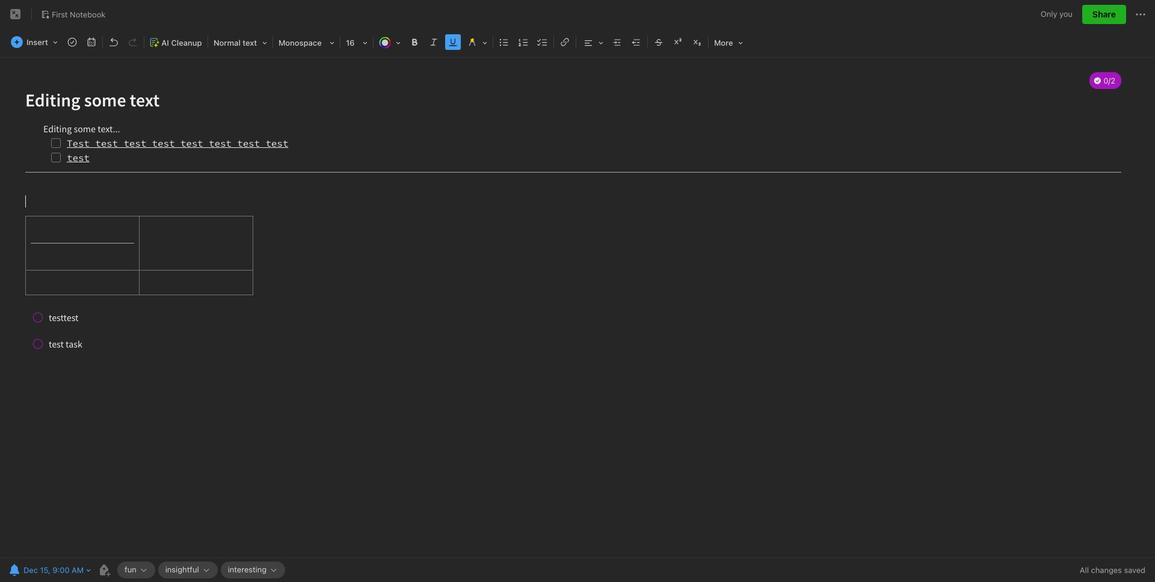 Task type: vqa. For each thing, say whether or not it's contained in the screenshot.
NOTE WINDOW element
yes



Task type: locate. For each thing, give the bounding box(es) containing it.
Font family field
[[274, 34, 339, 51]]

Insert field
[[8, 34, 62, 51]]

task image
[[64, 34, 81, 51]]

interesting button
[[221, 562, 285, 579]]

Font size field
[[342, 34, 372, 51]]

16
[[346, 38, 355, 48]]

cleanup
[[171, 38, 202, 48]]

changes
[[1091, 566, 1122, 575]]

Edit reminder field
[[6, 562, 92, 579]]

undo image
[[105, 34, 122, 51]]

More field
[[710, 34, 747, 51]]

italic image
[[425, 34, 442, 51]]

add tag image
[[97, 563, 111, 578]]

all changes saved
[[1080, 566, 1146, 575]]

Font color field
[[375, 34, 405, 51]]

Heading level field
[[209, 34, 271, 51]]

interesting
[[228, 565, 267, 575]]

note window element
[[0, 0, 1155, 582]]

am
[[72, 566, 84, 575]]

More actions field
[[1134, 5, 1148, 24]]

dec 15, 9:00 am
[[23, 566, 84, 575]]

insert
[[26, 37, 48, 47]]

dec
[[23, 566, 38, 575]]

insert link image
[[557, 34, 573, 51]]

dec 15, 9:00 am button
[[6, 562, 85, 579]]

interesting Tag actions field
[[267, 566, 278, 575]]

normal
[[214, 38, 241, 48]]

bold image
[[406, 34, 423, 51]]

fun button
[[117, 562, 155, 579]]

Alignment field
[[578, 34, 608, 51]]

ai cleanup button
[[146, 34, 206, 51]]

indent image
[[609, 34, 626, 51]]

share
[[1093, 9, 1116, 19]]

outdent image
[[628, 34, 645, 51]]

first
[[52, 9, 68, 19]]

9:00
[[53, 566, 70, 575]]



Task type: describe. For each thing, give the bounding box(es) containing it.
more
[[714, 38, 733, 48]]

insightful button
[[158, 562, 218, 579]]

calendar event image
[[83, 34, 100, 51]]

only
[[1041, 9, 1058, 19]]

fun
[[125, 565, 136, 575]]

subscript image
[[689, 34, 706, 51]]

strikethrough image
[[650, 34, 667, 51]]

bulleted list image
[[496, 34, 513, 51]]

Note Editor text field
[[0, 58, 1155, 558]]

text
[[243, 38, 257, 48]]

more actions image
[[1134, 7, 1148, 22]]

monospace
[[279, 38, 322, 48]]

collapse note image
[[8, 7, 23, 22]]

insightful
[[165, 565, 199, 575]]

first notebook
[[52, 9, 106, 19]]

only you
[[1041, 9, 1073, 19]]

ai cleanup
[[162, 38, 202, 48]]

notebook
[[70, 9, 106, 19]]

Highlight field
[[463, 34, 492, 51]]

superscript image
[[670, 34, 687, 51]]

share button
[[1082, 5, 1126, 24]]

underline image
[[445, 34, 462, 51]]

15,
[[40, 566, 50, 575]]

fun Tag actions field
[[136, 566, 148, 575]]

saved
[[1124, 566, 1146, 575]]

numbered list image
[[515, 34, 532, 51]]

all
[[1080, 566, 1089, 575]]

checklist image
[[534, 34, 551, 51]]

insightful Tag actions field
[[199, 566, 210, 575]]

you
[[1060, 9, 1073, 19]]

ai
[[162, 38, 169, 48]]

first notebook button
[[37, 6, 110, 23]]

normal text
[[214, 38, 257, 48]]



